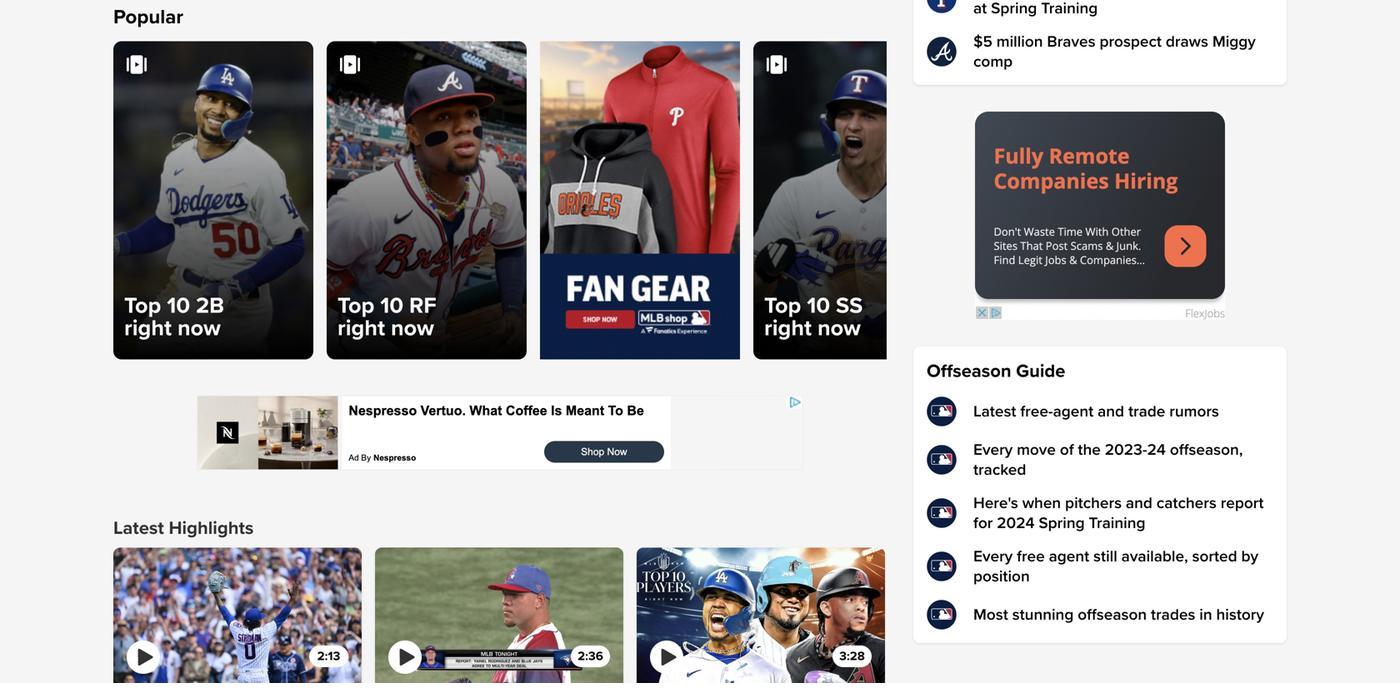Task type: describe. For each thing, give the bounding box(es) containing it.
right for top 10 ss
[[764, 314, 812, 342]]

trade
[[1129, 402, 1166, 421]]

in
[[1200, 606, 1213, 625]]

here's
[[974, 494, 1019, 513]]

matheson on rodríguez signing image
[[375, 548, 624, 684]]

available,
[[1122, 547, 1188, 566]]

position
[[974, 567, 1030, 586]]

free
[[1017, 547, 1045, 566]]

$5
[[974, 32, 993, 51]]

move
[[1017, 441, 1056, 460]]

ss
[[836, 292, 863, 319]]

and for trade
[[1098, 402, 1125, 421]]

spring
[[1039, 514, 1085, 533]]

braves
[[1047, 32, 1096, 51]]

popular button
[[100, 0, 183, 37]]

when
[[1023, 494, 1061, 513]]

stunning
[[1013, 606, 1074, 625]]

offseason guide
[[927, 361, 1066, 383]]

offseason
[[1078, 606, 1147, 625]]

mlb image for latest
[[927, 397, 957, 427]]

rf
[[409, 292, 437, 319]]

braves image
[[927, 37, 957, 67]]

top for top 10 rf
[[338, 292, 375, 319]]

now for rf
[[391, 314, 434, 342]]

2:13 link
[[113, 548, 362, 684]]

10 for 2b
[[167, 292, 190, 319]]

comp
[[974, 52, 1013, 71]]

10 for ss
[[807, 292, 830, 319]]

report
[[1221, 494, 1264, 513]]

every move of the 2023-24 offseason, tracked
[[974, 441, 1243, 480]]

top 10 2b right now
[[124, 292, 224, 342]]

24
[[1148, 441, 1166, 460]]

top for top 10 2b
[[124, 292, 161, 319]]

latest free-agent and trade rumors link
[[927, 397, 1274, 427]]

10 for rf
[[380, 292, 404, 319]]

and for catchers
[[1126, 494, 1153, 513]]

latest for latest highlights
[[113, 517, 164, 540]]

training
[[1089, 514, 1146, 533]]

now for ss
[[818, 314, 861, 342]]

offseason,
[[1170, 441, 1243, 460]]

the
[[1078, 441, 1101, 460]]

trades
[[1151, 606, 1196, 625]]

of
[[1060, 441, 1074, 460]]

sorted
[[1192, 547, 1238, 566]]

most stunning offseason trades in history
[[974, 606, 1264, 625]]

every for every free agent still available, sorted by position
[[974, 547, 1013, 566]]

3:28
[[840, 649, 865, 664]]

mlb image for here's when pitchers and catchers report for 2024 spring training
[[927, 498, 957, 528]]

prospect
[[1100, 32, 1162, 51]]



Task type: locate. For each thing, give the bounding box(es) containing it.
1 vertical spatial and
[[1126, 494, 1153, 513]]

agent for free
[[1049, 547, 1090, 566]]

mlb image inside 'here's when pitchers and catchers report for 2024 spring training' link
[[927, 498, 957, 528]]

mlb image down "offseason"
[[927, 397, 957, 427]]

2 now from the left
[[391, 314, 434, 342]]

now inside top 10 rf right now
[[391, 314, 434, 342]]

2 vertical spatial mlb image
[[927, 552, 957, 582]]

right
[[124, 314, 172, 342], [338, 314, 385, 342], [764, 314, 812, 342]]

top for top 10 ss
[[764, 292, 801, 319]]

1 top from the left
[[124, 292, 161, 319]]

and left trade
[[1098, 402, 1125, 421]]

and inside latest free-agent and trade rumors link
[[1098, 402, 1125, 421]]

1 horizontal spatial 10
[[380, 292, 404, 319]]

0 horizontal spatial right
[[124, 314, 172, 342]]

highlights
[[169, 517, 254, 540]]

yankees introduce marcus stroman image
[[113, 548, 362, 684]]

tracked
[[974, 461, 1026, 480]]

0 vertical spatial mlb image
[[927, 445, 957, 475]]

1 mlb image from the top
[[927, 397, 957, 427]]

2:13
[[317, 649, 340, 664]]

and inside "here's when pitchers and catchers report for 2024 spring training"
[[1126, 494, 1153, 513]]

2 horizontal spatial now
[[818, 314, 861, 342]]

1 horizontal spatial latest
[[974, 402, 1017, 421]]

10 left rf
[[380, 292, 404, 319]]

2 top from the left
[[338, 292, 375, 319]]

catchers
[[1157, 494, 1217, 513]]

latest for latest free-agent and trade rumors
[[974, 402, 1017, 421]]

advertisement element
[[540, 41, 740, 359], [975, 112, 1225, 320], [197, 395, 804, 470]]

free-
[[1021, 402, 1053, 421]]

most stunning offseason trades in history link
[[927, 600, 1274, 630]]

for
[[974, 514, 993, 533]]

3 10 from the left
[[807, 292, 830, 319]]

latest down offseason guide
[[974, 402, 1017, 421]]

1 horizontal spatial right
[[338, 314, 385, 342]]

$5 million braves prospect draws miggy comp
[[974, 32, 1256, 71]]

1 vertical spatial every
[[974, 547, 1013, 566]]

2 10 from the left
[[380, 292, 404, 319]]

by
[[1242, 547, 1259, 566]]

0 horizontal spatial 10
[[167, 292, 190, 319]]

top left 2b at the top left of page
[[124, 292, 161, 319]]

every free agent still available, sorted by position link
[[927, 547, 1274, 587]]

draws
[[1166, 32, 1209, 51]]

mlb image for every move of the 2023-24 offseason, tracked
[[927, 445, 957, 475]]

every free agent still available, sorted by position
[[974, 547, 1259, 586]]

2 right from the left
[[338, 314, 385, 342]]

1 right from the left
[[124, 314, 172, 342]]

latest free-agent and trade rumors
[[974, 402, 1219, 421]]

and up training
[[1126, 494, 1153, 513]]

here's when pitchers and catchers report for 2024 spring training link
[[927, 493, 1274, 533]]

3:28 link
[[637, 548, 885, 684]]

top left ss
[[764, 292, 801, 319]]

2 horizontal spatial top
[[764, 292, 801, 319]]

1 horizontal spatial top
[[338, 292, 375, 319]]

latest left highlights
[[113, 517, 164, 540]]

right inside top 10 rf right now
[[338, 314, 385, 342]]

mlb image
[[927, 445, 957, 475], [927, 498, 957, 528], [927, 552, 957, 582]]

right left rf
[[338, 314, 385, 342]]

million
[[997, 32, 1043, 51]]

1 vertical spatial mlb image
[[927, 498, 957, 528]]

2b
[[196, 292, 224, 319]]

1 vertical spatial mlb image
[[927, 600, 957, 630]]

mlb image left the tracked on the bottom
[[927, 445, 957, 475]]

agent up of
[[1053, 402, 1094, 421]]

3 right from the left
[[764, 314, 812, 342]]

1 mlb image from the top
[[927, 445, 957, 475]]

right for top 10 2b
[[124, 314, 172, 342]]

history
[[1217, 606, 1264, 625]]

1 now from the left
[[178, 314, 221, 342]]

1 vertical spatial agent
[[1049, 547, 1090, 566]]

right left ss
[[764, 314, 812, 342]]

mlb image for most
[[927, 600, 957, 630]]

agent for free-
[[1053, 402, 1094, 421]]

3 mlb image from the top
[[927, 552, 957, 582]]

still
[[1094, 547, 1118, 566]]

0 vertical spatial mlb image
[[927, 397, 957, 427]]

10 left ss
[[807, 292, 830, 319]]

0 horizontal spatial latest
[[113, 517, 164, 540]]

2:36
[[578, 649, 603, 664]]

now for 2b
[[178, 314, 221, 342]]

agent inside the every free agent still available, sorted by position
[[1049, 547, 1090, 566]]

agent down spring
[[1049, 547, 1090, 566]]

1 10 from the left
[[167, 292, 190, 319]]

1 horizontal spatial and
[[1126, 494, 1153, 513]]

here's when pitchers and catchers report for 2024 spring training
[[974, 494, 1264, 533]]

rangers image
[[927, 0, 957, 13]]

10 inside top 10 ss right now
[[807, 292, 830, 319]]

mlb image inside every free agent still available, sorted by position link
[[927, 552, 957, 582]]

and
[[1098, 402, 1125, 421], [1126, 494, 1153, 513]]

agent
[[1053, 402, 1094, 421], [1049, 547, 1090, 566]]

pitchers
[[1065, 494, 1122, 513]]

top left rf
[[338, 292, 375, 319]]

0 vertical spatial latest
[[974, 402, 1017, 421]]

guide
[[1016, 361, 1066, 383]]

0 vertical spatial every
[[974, 441, 1013, 460]]

most
[[974, 606, 1008, 625]]

every inside every move of the 2023-24 offseason, tracked
[[974, 441, 1013, 460]]

10 left 2b at the top left of page
[[167, 292, 190, 319]]

latest
[[974, 402, 1017, 421], [113, 517, 164, 540]]

now inside top 10 ss right now
[[818, 314, 861, 342]]

2 mlb image from the top
[[927, 498, 957, 528]]

mlb image left position
[[927, 552, 957, 582]]

2 every from the top
[[974, 547, 1013, 566]]

offseason
[[927, 361, 1012, 383]]

every up the tracked on the bottom
[[974, 441, 1013, 460]]

10 inside top 10 rf right now
[[380, 292, 404, 319]]

top inside top 10 ss right now
[[764, 292, 801, 319]]

1 every from the top
[[974, 441, 1013, 460]]

0 horizontal spatial top
[[124, 292, 161, 319]]

right for top 10 rf
[[338, 314, 385, 342]]

0 vertical spatial and
[[1098, 402, 1125, 421]]

3 top from the left
[[764, 292, 801, 319]]

mlb image left the "most"
[[927, 600, 957, 630]]

miggy
[[1213, 32, 1256, 51]]

10 inside top 10 2b right now
[[167, 292, 190, 319]]

$5 million braves prospect draws miggy comp link
[[927, 32, 1274, 72]]

right left 2b at the top left of page
[[124, 314, 172, 342]]

2 horizontal spatial 10
[[807, 292, 830, 319]]

every move of the 2023-24 offseason, tracked link
[[927, 440, 1274, 480]]

right inside top 10 2b right now
[[124, 314, 172, 342]]

top 10 rf right now
[[338, 292, 437, 342]]

mlb image inside every move of the 2023-24 offseason, tracked link
[[927, 445, 957, 475]]

0 horizontal spatial now
[[178, 314, 221, 342]]

3 now from the left
[[818, 314, 861, 342]]

mlb image for every free agent still available, sorted by position
[[927, 552, 957, 582]]

right inside top 10 ss right now
[[764, 314, 812, 342]]

top 10 ss right now
[[764, 292, 863, 342]]

popular
[[113, 5, 183, 29]]

2 horizontal spatial right
[[764, 314, 812, 342]]

1 vertical spatial latest
[[113, 517, 164, 540]]

2 mlb image from the top
[[927, 600, 957, 630]]

top
[[124, 292, 161, 319], [338, 292, 375, 319], [764, 292, 801, 319]]

2023-
[[1105, 441, 1148, 460]]

0 vertical spatial agent
[[1053, 402, 1094, 421]]

every for every move of the 2023-24 offseason, tracked
[[974, 441, 1013, 460]]

every up position
[[974, 547, 1013, 566]]

mlb image left for
[[927, 498, 957, 528]]

top inside top 10 rf right now
[[338, 292, 375, 319]]

top 10 second basemen right now image
[[637, 548, 885, 684]]

rumors
[[1170, 402, 1219, 421]]

1 horizontal spatial now
[[391, 314, 434, 342]]

every
[[974, 441, 1013, 460], [974, 547, 1013, 566]]

now
[[178, 314, 221, 342], [391, 314, 434, 342], [818, 314, 861, 342]]

every inside the every free agent still available, sorted by position
[[974, 547, 1013, 566]]

latest highlights
[[113, 517, 254, 540]]

10
[[167, 292, 190, 319], [380, 292, 404, 319], [807, 292, 830, 319]]

2:36 link
[[375, 548, 624, 684]]

top inside top 10 2b right now
[[124, 292, 161, 319]]

2024
[[997, 514, 1035, 533]]

now inside top 10 2b right now
[[178, 314, 221, 342]]

0 horizontal spatial and
[[1098, 402, 1125, 421]]

mlb image
[[927, 397, 957, 427], [927, 600, 957, 630]]



Task type: vqa. For each thing, say whether or not it's contained in the screenshot.
Busch's within Busch's massive season and sparkling Quintero debut headline big year for system
no



